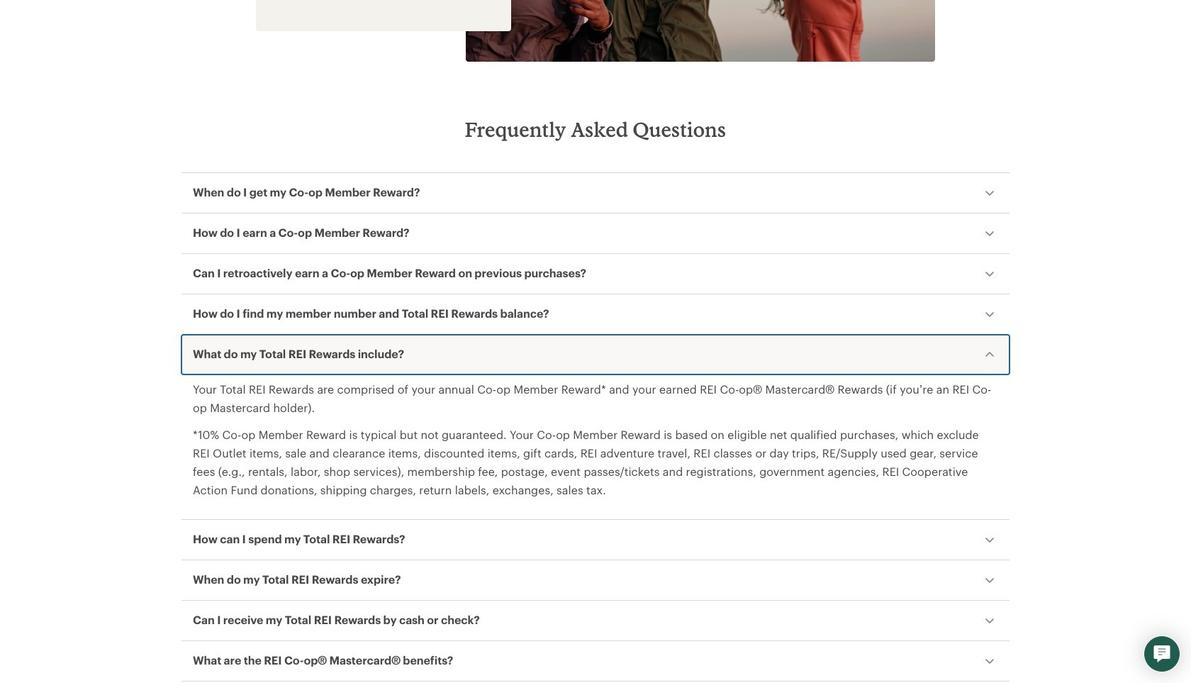 Task type: describe. For each thing, give the bounding box(es) containing it.
live chat image
[[1154, 646, 1171, 663]]



Task type: vqa. For each thing, say whether or not it's contained in the screenshot.
Live chat image
yes



